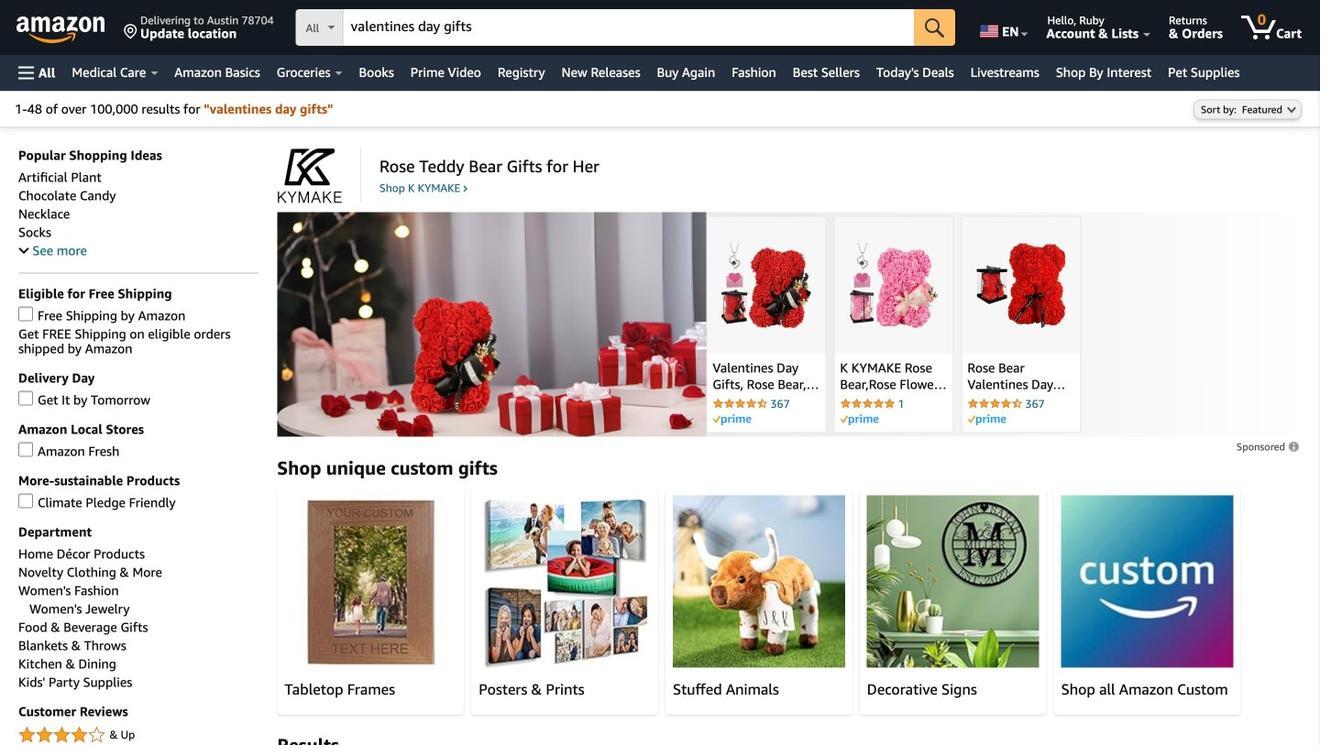 Task type: describe. For each thing, give the bounding box(es) containing it.
eligible for prime. image
[[713, 414, 751, 425]]

none submit inside 'search field'
[[914, 9, 955, 46]]

3 checkbox image from the top
[[18, 442, 33, 457]]

Search Amazon text field
[[343, 10, 914, 45]]

decorative signs image
[[867, 495, 1039, 668]]

4 checkbox image from the top
[[18, 494, 33, 508]]

tabletop frames image
[[284, 495, 457, 668]]

2 eligible for prime. image from the left
[[968, 414, 1006, 425]]

2 checkbox image from the top
[[18, 391, 33, 406]]

navigation navigation
[[0, 0, 1320, 91]]

shop all amazon custom, end of {header} list image
[[1061, 495, 1233, 668]]



Task type: vqa. For each thing, say whether or not it's contained in the screenshot.
stuffed animals image at the bottom
yes



Task type: locate. For each thing, give the bounding box(es) containing it.
stuffed animals image
[[673, 495, 845, 668]]

1 eligible for prime. image from the left
[[840, 414, 879, 425]]

0 horizontal spatial eligible for prime. image
[[840, 414, 879, 425]]

dropdown image
[[1287, 106, 1296, 113]]

None search field
[[296, 9, 955, 48]]

posters & prints image
[[479, 495, 651, 668]]

4 stars & up element
[[18, 725, 259, 745]]

checkbox image
[[18, 307, 33, 321], [18, 391, 33, 406], [18, 442, 33, 457], [18, 494, 33, 508]]

eligible for prime. image
[[840, 414, 879, 425], [968, 414, 1006, 425]]

amazon image
[[17, 17, 105, 44]]

1 checkbox image from the top
[[18, 307, 33, 321]]

none search field inside navigation navigation
[[296, 9, 955, 48]]

list
[[274, 488, 1244, 718]]

1 horizontal spatial eligible for prime. image
[[968, 414, 1006, 425]]

None submit
[[914, 9, 955, 46]]

extender expand image
[[19, 244, 29, 254]]



